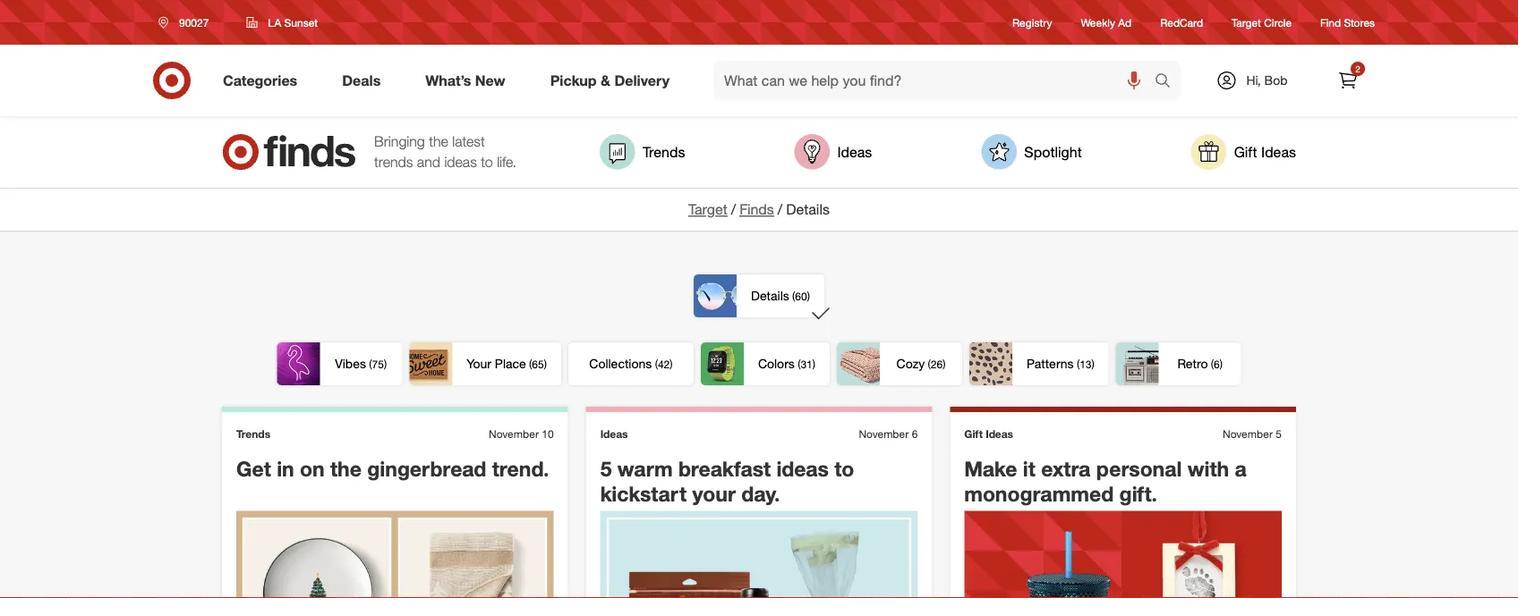 Task type: describe. For each thing, give the bounding box(es) containing it.
cozy ( 26 )
[[897, 356, 946, 372]]

65
[[532, 358, 544, 371]]

) for patterns
[[1092, 358, 1094, 371]]

target circle link
[[1232, 15, 1292, 30]]

) for retro
[[1220, 358, 1223, 371]]

get in on the gingerbread trend.
[[236, 456, 549, 482]]

your place ( 65 )
[[467, 356, 547, 372]]

target circle
[[1232, 16, 1292, 29]]

la sunset
[[268, 16, 318, 29]]

) for vibes
[[384, 358, 387, 371]]

extra
[[1041, 456, 1091, 482]]

0 horizontal spatial 6
[[912, 428, 918, 441]]

( for patterns
[[1077, 358, 1080, 371]]

it
[[1023, 456, 1035, 482]]

deals
[[342, 72, 381, 89]]

breakfast
[[678, 456, 771, 482]]

the inside bringing the latest trends and ideas to life.
[[429, 133, 448, 151]]

10
[[542, 428, 554, 441]]

weekly ad
[[1081, 16, 1132, 29]]

1 horizontal spatial trends
[[643, 143, 685, 161]]

on
[[300, 456, 325, 482]]

new
[[475, 72, 505, 89]]

delivery
[[614, 72, 670, 89]]

13
[[1080, 358, 1092, 371]]

make
[[964, 456, 1017, 482]]

5 warm breakfast ideas to kickstart your day. image
[[600, 512, 918, 599]]

categories
[[223, 72, 297, 89]]

collections ( 42 )
[[589, 356, 673, 372]]

What can we help you find? suggestions appear below search field
[[713, 61, 1159, 100]]

hi,
[[1246, 73, 1261, 88]]

trend.
[[492, 456, 549, 482]]

find stores link
[[1320, 15, 1375, 30]]

get in on the gingerbread trend. image
[[236, 512, 554, 599]]

0 vertical spatial details
[[786, 201, 830, 218]]

42
[[658, 358, 670, 371]]

what's new
[[425, 72, 505, 89]]

make it extra personal with a monogrammed gift. image
[[964, 512, 1282, 599]]

ideas inside bringing the latest trends and ideas to life.
[[444, 154, 477, 171]]

finds link
[[739, 201, 774, 218]]

cozy
[[897, 356, 925, 372]]

75
[[372, 358, 384, 371]]

make it extra personal with a monogrammed gift.
[[964, 456, 1247, 507]]

personal
[[1096, 456, 1182, 482]]

stores
[[1344, 16, 1375, 29]]

colors
[[758, 356, 795, 372]]

latest
[[452, 133, 485, 151]]

gift ideas link
[[1191, 134, 1296, 170]]

trends link
[[600, 134, 685, 170]]

( for details
[[792, 290, 795, 303]]

place
[[495, 356, 526, 372]]

2 / from the left
[[778, 201, 782, 218]]

target finds image
[[222, 134, 356, 170]]

day.
[[741, 482, 780, 507]]

ideas inside 5 warm breakfast ideas to kickstart your day.
[[776, 456, 829, 482]]

( inside your place ( 65 )
[[529, 358, 532, 371]]

pickup & delivery link
[[535, 61, 692, 100]]

0 vertical spatial 5
[[1276, 428, 1282, 441]]

90027
[[179, 16, 209, 29]]

5 warm breakfast ideas to kickstart your day.
[[600, 456, 854, 507]]

1 vertical spatial details
[[751, 288, 789, 304]]

target / finds / details
[[688, 201, 830, 218]]

) for details
[[807, 290, 810, 303]]

your
[[692, 482, 736, 507]]

2
[[1355, 63, 1360, 74]]

november 6
[[859, 428, 918, 441]]

vibes
[[335, 356, 366, 372]]

what's new link
[[410, 61, 528, 100]]

search button
[[1147, 61, 1190, 104]]

) for colors
[[813, 358, 815, 371]]

in
[[277, 456, 294, 482]]

registry
[[1012, 16, 1052, 29]]

to inside 5 warm breakfast ideas to kickstart your day.
[[834, 456, 854, 482]]

pickup
[[550, 72, 597, 89]]

pickup & delivery
[[550, 72, 670, 89]]

26
[[931, 358, 943, 371]]

bob
[[1264, 73, 1288, 88]]

gingerbread
[[367, 456, 486, 482]]

get
[[236, 456, 271, 482]]

november 10
[[489, 428, 554, 441]]

your
[[467, 356, 491, 372]]

&
[[601, 72, 610, 89]]

gift.
[[1119, 482, 1157, 507]]

1 vertical spatial trends
[[236, 428, 270, 441]]



Task type: vqa. For each thing, say whether or not it's contained in the screenshot.
Pickup & Delivery
yes



Task type: locate. For each thing, give the bounding box(es) containing it.
target left finds
[[688, 201, 728, 218]]

categories link
[[208, 61, 320, 100]]

6 down cozy
[[912, 428, 918, 441]]

1 horizontal spatial /
[[778, 201, 782, 218]]

( right the "retro"
[[1211, 358, 1214, 371]]

patterns ( 13 )
[[1027, 356, 1094, 372]]

retro ( 6 )
[[1177, 356, 1223, 372]]

gift ideas down hi, bob
[[1234, 143, 1296, 161]]

1 horizontal spatial gift
[[1234, 143, 1257, 161]]

( up colors ( 31 )
[[792, 290, 795, 303]]

( right place
[[529, 358, 532, 371]]

redcard link
[[1160, 15, 1203, 30]]

bringing
[[374, 133, 425, 151]]

) right the vibes
[[384, 358, 387, 371]]

gift up make
[[964, 428, 983, 441]]

0 vertical spatial 6
[[1214, 358, 1220, 371]]

bringing the latest trends and ideas to life.
[[374, 133, 516, 171]]

0 horizontal spatial gift ideas
[[964, 428, 1013, 441]]

the right the on
[[330, 456, 362, 482]]

/ right finds link
[[778, 201, 782, 218]]

0 horizontal spatial target
[[688, 201, 728, 218]]

and
[[417, 154, 440, 171]]

) right colors
[[813, 358, 815, 371]]

3 november from the left
[[1223, 428, 1273, 441]]

( right colors
[[798, 358, 801, 371]]

0 horizontal spatial trends
[[236, 428, 270, 441]]

la
[[268, 16, 281, 29]]

1 horizontal spatial ideas
[[776, 456, 829, 482]]

1 vertical spatial to
[[834, 456, 854, 482]]

1 vertical spatial gift ideas
[[964, 428, 1013, 441]]

november for to
[[859, 428, 909, 441]]

the
[[429, 133, 448, 151], [330, 456, 362, 482]]

0 vertical spatial gift
[[1234, 143, 1257, 161]]

( inside retro ( 6 )
[[1211, 358, 1214, 371]]

colors ( 31 )
[[758, 356, 815, 372]]

november for gingerbread
[[489, 428, 539, 441]]

collections
[[589, 356, 652, 372]]

november up a
[[1223, 428, 1273, 441]]

( inside patterns ( 13 )
[[1077, 358, 1080, 371]]

life.
[[497, 154, 516, 171]]

( inside colors ( 31 )
[[798, 358, 801, 371]]

registry link
[[1012, 15, 1052, 30]]

( right cozy
[[928, 358, 931, 371]]

circle
[[1264, 16, 1292, 29]]

) inside cozy ( 26 )
[[943, 358, 946, 371]]

to
[[481, 154, 493, 171], [834, 456, 854, 482]]

(
[[792, 290, 795, 303], [369, 358, 372, 371], [529, 358, 532, 371], [655, 358, 658, 371], [798, 358, 801, 371], [928, 358, 931, 371], [1077, 358, 1080, 371], [1211, 358, 1214, 371]]

target left circle
[[1232, 16, 1261, 29]]

1 horizontal spatial 6
[[1214, 358, 1220, 371]]

) up 31
[[807, 290, 810, 303]]

what's
[[425, 72, 471, 89]]

5 inside 5 warm breakfast ideas to kickstart your day.
[[600, 456, 612, 482]]

90027 button
[[147, 6, 228, 38]]

( right patterns
[[1077, 358, 1080, 371]]

0 horizontal spatial gift
[[964, 428, 983, 441]]

1 horizontal spatial november
[[859, 428, 909, 441]]

( right the vibes
[[369, 358, 372, 371]]

november left 10
[[489, 428, 539, 441]]

find stores
[[1320, 16, 1375, 29]]

) right patterns
[[1092, 358, 1094, 371]]

) right the collections
[[670, 358, 673, 371]]

1 vertical spatial 5
[[600, 456, 612, 482]]

hi, bob
[[1246, 73, 1288, 88]]

to inside bringing the latest trends and ideas to life.
[[481, 154, 493, 171]]

gift ideas up make
[[964, 428, 1013, 441]]

) right the "retro"
[[1220, 358, 1223, 371]]

2 november from the left
[[859, 428, 909, 441]]

ideas up day.
[[776, 456, 829, 482]]

vibes ( 75 )
[[335, 356, 387, 372]]

trends up get
[[236, 428, 270, 441]]

target link
[[688, 201, 728, 218]]

weekly ad link
[[1081, 15, 1132, 30]]

0 vertical spatial to
[[481, 154, 493, 171]]

1 horizontal spatial to
[[834, 456, 854, 482]]

0 vertical spatial target
[[1232, 16, 1261, 29]]

0 horizontal spatial to
[[481, 154, 493, 171]]

with
[[1188, 456, 1229, 482]]

target inside target circle link
[[1232, 16, 1261, 29]]

ideas link
[[794, 134, 872, 170]]

find
[[1320, 16, 1341, 29]]

1 vertical spatial the
[[330, 456, 362, 482]]

/
[[731, 201, 736, 218], [778, 201, 782, 218]]

/ left finds link
[[731, 201, 736, 218]]

november for with
[[1223, 428, 1273, 441]]

( for colors
[[798, 358, 801, 371]]

finds
[[739, 201, 774, 218]]

0 vertical spatial gift ideas
[[1234, 143, 1296, 161]]

retro
[[1177, 356, 1208, 372]]

ideas
[[444, 154, 477, 171], [776, 456, 829, 482]]

) inside the vibes ( 75 )
[[384, 358, 387, 371]]

spotlight link
[[981, 134, 1082, 170]]

6 inside retro ( 6 )
[[1214, 358, 1220, 371]]

target for target / finds / details
[[688, 201, 728, 218]]

0 horizontal spatial ideas
[[444, 154, 477, 171]]

ideas down "latest"
[[444, 154, 477, 171]]

deals link
[[327, 61, 403, 100]]

weekly
[[1081, 16, 1115, 29]]

( right the collections
[[655, 358, 658, 371]]

sunset
[[284, 16, 318, 29]]

) inside collections ( 42 )
[[670, 358, 673, 371]]

0 vertical spatial ideas
[[444, 154, 477, 171]]

0 horizontal spatial the
[[330, 456, 362, 482]]

1 / from the left
[[731, 201, 736, 218]]

trends
[[643, 143, 685, 161], [236, 428, 270, 441]]

gift ideas
[[1234, 143, 1296, 161], [964, 428, 1013, 441]]

search
[[1147, 73, 1190, 91]]

0 horizontal spatial november
[[489, 428, 539, 441]]

patterns
[[1027, 356, 1074, 372]]

)
[[807, 290, 810, 303], [384, 358, 387, 371], [544, 358, 547, 371], [670, 358, 673, 371], [813, 358, 815, 371], [943, 358, 946, 371], [1092, 358, 1094, 371], [1220, 358, 1223, 371]]

) inside details ( 60 )
[[807, 290, 810, 303]]

details left 60
[[751, 288, 789, 304]]

( for vibes
[[369, 358, 372, 371]]

details
[[786, 201, 830, 218], [751, 288, 789, 304]]

) inside retro ( 6 )
[[1220, 358, 1223, 371]]

( for retro
[[1211, 358, 1214, 371]]

) inside patterns ( 13 )
[[1092, 358, 1094, 371]]

) right cozy
[[943, 358, 946, 371]]

ideas
[[837, 143, 872, 161], [1261, 143, 1296, 161], [600, 428, 628, 441], [986, 428, 1013, 441]]

1 vertical spatial ideas
[[776, 456, 829, 482]]

ad
[[1118, 16, 1132, 29]]

( inside cozy ( 26 )
[[928, 358, 931, 371]]

0 horizontal spatial /
[[731, 201, 736, 218]]

1 vertical spatial 6
[[912, 428, 918, 441]]

trends
[[374, 154, 413, 171]]

1 horizontal spatial 5
[[1276, 428, 1282, 441]]

2 link
[[1328, 61, 1368, 100]]

( for cozy
[[928, 358, 931, 371]]

1 november from the left
[[489, 428, 539, 441]]

1 horizontal spatial gift ideas
[[1234, 143, 1296, 161]]

details right finds
[[786, 201, 830, 218]]

gift
[[1234, 143, 1257, 161], [964, 428, 983, 441]]

) inside your place ( 65 )
[[544, 358, 547, 371]]

0 vertical spatial trends
[[643, 143, 685, 161]]

1 vertical spatial target
[[688, 201, 728, 218]]

november down cozy
[[859, 428, 909, 441]]

60
[[795, 290, 807, 303]]

gift down hi,
[[1234, 143, 1257, 161]]

6 right the "retro"
[[1214, 358, 1220, 371]]

1 vertical spatial gift
[[964, 428, 983, 441]]

target for target circle
[[1232, 16, 1261, 29]]

31
[[801, 358, 813, 371]]

details ( 60 )
[[751, 288, 810, 304]]

spotlight
[[1024, 143, 1082, 161]]

kickstart
[[600, 482, 687, 507]]

1 horizontal spatial the
[[429, 133, 448, 151]]

warm
[[617, 456, 673, 482]]

( inside collections ( 42 )
[[655, 358, 658, 371]]

monogrammed
[[964, 482, 1114, 507]]

( inside the vibes ( 75 )
[[369, 358, 372, 371]]

redcard
[[1160, 16, 1203, 29]]

0 vertical spatial the
[[429, 133, 448, 151]]

( inside details ( 60 )
[[792, 290, 795, 303]]

0 horizontal spatial 5
[[600, 456, 612, 482]]

a
[[1235, 456, 1247, 482]]

2 horizontal spatial november
[[1223, 428, 1273, 441]]

the up and
[[429, 133, 448, 151]]

) inside colors ( 31 )
[[813, 358, 815, 371]]

) right place
[[544, 358, 547, 371]]

1 horizontal spatial target
[[1232, 16, 1261, 29]]

( for collections
[[655, 358, 658, 371]]

gift inside gift ideas link
[[1234, 143, 1257, 161]]

november 5
[[1223, 428, 1282, 441]]

la sunset button
[[235, 6, 329, 38]]

trends down delivery
[[643, 143, 685, 161]]

november
[[489, 428, 539, 441], [859, 428, 909, 441], [1223, 428, 1273, 441]]

) for cozy
[[943, 358, 946, 371]]

) for collections
[[670, 358, 673, 371]]



